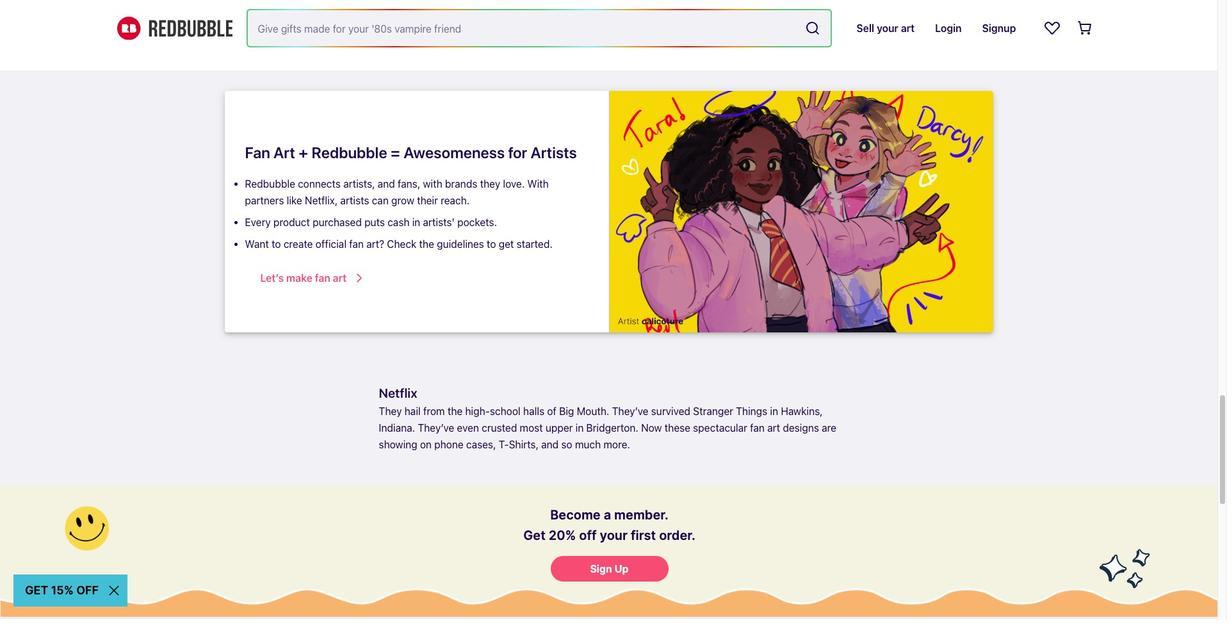Task type: describe. For each thing, give the bounding box(es) containing it.
2 horizontal spatial in
[[770, 406, 779, 417]]

1 horizontal spatial in
[[576, 422, 584, 434]]

are
[[822, 422, 837, 434]]

$14.72
[[414, 9, 446, 20]]

modal overlay box frame element
[[0, 484, 1218, 618]]

puts
[[365, 217, 385, 228]]

school
[[490, 406, 521, 417]]

cash
[[388, 217, 410, 228]]

artists,
[[344, 178, 375, 190]]

brands
[[445, 178, 478, 190]]

0 vertical spatial they've
[[612, 406, 649, 417]]

cases,
[[466, 439, 496, 450]]

most
[[520, 422, 543, 434]]

2 to from the left
[[487, 239, 496, 250]]

showing
[[379, 439, 418, 450]]

0 horizontal spatial the
[[419, 239, 434, 250]]

with
[[423, 178, 443, 190]]

$39.44 link
[[840, 0, 981, 31]]

from $14.72
[[386, 9, 446, 20]]

purchased
[[313, 217, 362, 228]]

from for from $1.35
[[537, 9, 562, 20]]

their
[[417, 195, 438, 207]]

crusted
[[482, 422, 517, 434]]

grow
[[392, 195, 415, 207]]

every
[[245, 217, 271, 228]]

want to create official fan art? check the guidelines to get started.
[[245, 239, 553, 250]]

indiana.
[[379, 422, 415, 434]]

$1.35
[[565, 9, 592, 20]]

check
[[387, 239, 417, 250]]

they
[[379, 406, 402, 417]]

partners
[[245, 195, 284, 207]]

$44.77
[[689, 9, 723, 20]]

netflix
[[379, 386, 418, 400]]

shirts,
[[509, 439, 539, 450]]

reach.
[[441, 195, 470, 207]]

official
[[316, 239, 347, 250]]

$44.77 link
[[689, 0, 829, 31]]

hawkins,
[[781, 406, 823, 417]]

fans,
[[398, 178, 421, 190]]

from for from $14.72
[[386, 9, 411, 20]]

$1.46
[[262, 9, 290, 20]]

much
[[575, 439, 601, 450]]

want
[[245, 239, 269, 250]]

mouth.
[[577, 406, 610, 417]]

can
[[372, 195, 389, 207]]

like
[[287, 195, 302, 207]]

art
[[768, 422, 781, 434]]

art
[[274, 144, 295, 162]]

love.
[[503, 178, 525, 190]]

from $1.46
[[235, 9, 290, 20]]

more.
[[604, 439, 630, 450]]

from $1.35
[[537, 9, 592, 20]]

artists
[[531, 144, 577, 162]]

with
[[528, 178, 549, 190]]

upper
[[546, 422, 573, 434]]



Task type: vqa. For each thing, say whether or not it's contained in the screenshot.
Item preview, Black Cat In planter designed and sold by michelledraws. image
no



Task type: locate. For each thing, give the bounding box(es) containing it.
survived
[[651, 406, 691, 417]]

these
[[665, 422, 691, 434]]

fan left the art
[[750, 422, 765, 434]]

in up much
[[576, 422, 584, 434]]

create
[[284, 239, 313, 250]]

from left $1.46
[[235, 9, 260, 20]]

to
[[272, 239, 281, 250], [487, 239, 496, 250]]

1 horizontal spatial fan
[[750, 422, 765, 434]]

redbubble up partners
[[245, 178, 295, 190]]

1 vertical spatial they've
[[418, 422, 454, 434]]

the inside netflix they hail from the high-school halls of big mouth. they've survived stranger things in hawkins, indiana. they've even crusted most upper in bridgerton. now these spectacular fan art designs are showing on phone cases, t-shirts, and so much more.
[[448, 406, 463, 417]]

guidelines
[[437, 239, 484, 250]]

1 horizontal spatial they've
[[612, 406, 649, 417]]

connects
[[298, 178, 341, 190]]

and inside netflix they hail from the high-school halls of big mouth. they've survived stranger things in hawkins, indiana. they've even crusted most upper in bridgerton. now these spectacular fan art designs are showing on phone cases, t-shirts, and so much more.
[[542, 439, 559, 450]]

art?
[[367, 239, 384, 250]]

from left $1.35
[[537, 9, 562, 20]]

0 horizontal spatial they've
[[418, 422, 454, 434]]

from
[[235, 9, 260, 20], [386, 9, 411, 20], [537, 9, 562, 20]]

from for from $1.46
[[235, 9, 260, 20]]

artists'
[[423, 217, 455, 228]]

big
[[559, 406, 574, 417]]

from left $14.72
[[386, 9, 411, 20]]

awesomeness
[[404, 144, 505, 162]]

0 horizontal spatial in
[[412, 217, 421, 228]]

and inside redbubble connects artists, and fans, with brands they love. with partners like netflix, artists can grow their reach.
[[378, 178, 395, 190]]

the right from
[[448, 406, 463, 417]]

get
[[499, 239, 514, 250]]

spectacular
[[693, 422, 748, 434]]

to right 'want'
[[272, 239, 281, 250]]

now
[[641, 422, 662, 434]]

0 vertical spatial the
[[419, 239, 434, 250]]

in
[[412, 217, 421, 228], [770, 406, 779, 417], [576, 422, 584, 434]]

hail
[[405, 406, 421, 417]]

redbubble up "artists,"
[[312, 144, 387, 162]]

of
[[547, 406, 557, 417]]

=
[[391, 144, 401, 162]]

t-
[[499, 439, 509, 450]]

they
[[480, 178, 501, 190]]

product
[[274, 217, 310, 228]]

1 vertical spatial redbubble
[[245, 178, 295, 190]]

fan inside netflix they hail from the high-school halls of big mouth. they've survived stranger things in hawkins, indiana. they've even crusted most upper in bridgerton. now these spectacular fan art designs are showing on phone cases, t-shirts, and so much more.
[[750, 422, 765, 434]]

halls
[[523, 406, 545, 417]]

the down artists'
[[419, 239, 434, 250]]

redbubble
[[312, 144, 387, 162], [245, 178, 295, 190]]

$39.44
[[840, 9, 875, 20]]

fan left art?
[[349, 239, 364, 250]]

even
[[457, 422, 479, 434]]

stranger
[[693, 406, 734, 417]]

1 horizontal spatial from
[[386, 9, 411, 20]]

redbubble logo image
[[117, 16, 232, 40]]

on
[[420, 439, 432, 450]]

1 horizontal spatial the
[[448, 406, 463, 417]]

footer
[[0, 618, 1218, 620]]

bridgerton.
[[587, 422, 639, 434]]

fan art + redbubble = awesomeness for artists
[[245, 144, 577, 162]]

fan
[[349, 239, 364, 250], [750, 422, 765, 434]]

+
[[299, 144, 308, 162]]

0 horizontal spatial to
[[272, 239, 281, 250]]

the
[[419, 239, 434, 250], [448, 406, 463, 417]]

0 vertical spatial in
[[412, 217, 421, 228]]

they've up bridgerton.
[[612, 406, 649, 417]]

things
[[736, 406, 768, 417]]

0 vertical spatial and
[[378, 178, 395, 190]]

they've
[[612, 406, 649, 417], [418, 422, 454, 434]]

1 horizontal spatial and
[[542, 439, 559, 450]]

Search term search field
[[248, 10, 801, 46]]

1 vertical spatial and
[[542, 439, 559, 450]]

1 vertical spatial the
[[448, 406, 463, 417]]

1 horizontal spatial redbubble
[[312, 144, 387, 162]]

2 vertical spatial in
[[576, 422, 584, 434]]

to left get
[[487, 239, 496, 250]]

pockets.
[[458, 217, 497, 228]]

0 vertical spatial redbubble
[[312, 144, 387, 162]]

2 from from the left
[[386, 9, 411, 20]]

1 horizontal spatial to
[[487, 239, 496, 250]]

0 horizontal spatial fan
[[349, 239, 364, 250]]

redbubble inside redbubble connects artists, and fans, with brands they love. with partners like netflix, artists can grow their reach.
[[245, 178, 295, 190]]

designs
[[783, 422, 819, 434]]

and
[[378, 178, 395, 190], [542, 439, 559, 450]]

1 to from the left
[[272, 239, 281, 250]]

phone
[[435, 439, 464, 450]]

0 vertical spatial fan
[[349, 239, 364, 250]]

every product purchased puts cash in artists' pockets.
[[245, 217, 497, 228]]

1 vertical spatial in
[[770, 406, 779, 417]]

artists
[[341, 195, 369, 207]]

netflix,
[[305, 195, 338, 207]]

netflix they hail from the high-school halls of big mouth. they've survived stranger things in hawkins, indiana. they've even crusted most upper in bridgerton. now these spectacular fan art designs are showing on phone cases, t-shirts, and so much more.
[[379, 386, 837, 450]]

None field
[[248, 10, 831, 46]]

in right cash
[[412, 217, 421, 228]]

redbubble connects artists, and fans, with brands they love. with partners like netflix, artists can grow their reach.
[[245, 178, 549, 207]]

in up the art
[[770, 406, 779, 417]]

1 from from the left
[[235, 9, 260, 20]]

for
[[508, 144, 527, 162]]

from
[[423, 406, 445, 417]]

fan
[[245, 144, 270, 162]]

they've down from
[[418, 422, 454, 434]]

0 horizontal spatial from
[[235, 9, 260, 20]]

and left so
[[542, 439, 559, 450]]

1 vertical spatial fan
[[750, 422, 765, 434]]

high-
[[465, 406, 490, 417]]

3 from from the left
[[537, 9, 562, 20]]

so
[[562, 439, 573, 450]]

2 horizontal spatial from
[[537, 9, 562, 20]]

and up can
[[378, 178, 395, 190]]

0 horizontal spatial redbubble
[[245, 178, 295, 190]]

started.
[[517, 239, 553, 250]]

0 horizontal spatial and
[[378, 178, 395, 190]]



